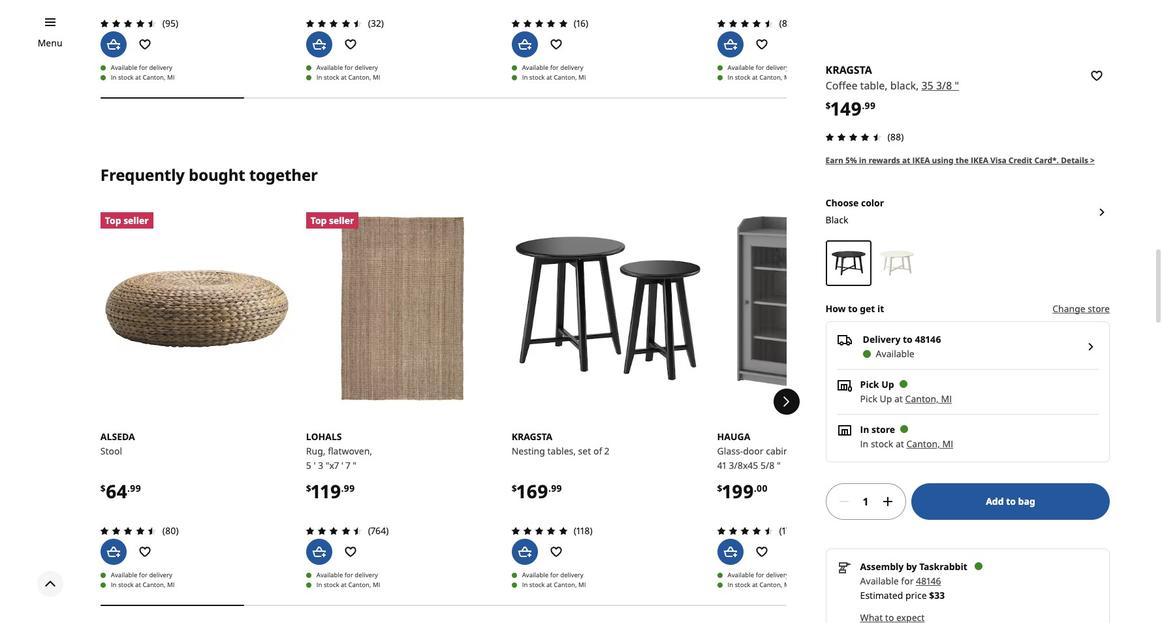 Task type: describe. For each thing, give the bounding box(es) containing it.
mi down the (764)
[[373, 581, 380, 589]]

" inside kragsta coffee table, black, 35 3/8 "
[[955, 78, 959, 93]]

99 for 169
[[551, 482, 562, 494]]

kragsta for nesting
[[512, 431, 553, 443]]

64
[[106, 479, 127, 504]]

estimated
[[861, 589, 903, 601]]

1 ' from the left
[[314, 459, 316, 472]]

canton, down pick up at canton, mi
[[907, 437, 940, 450]]

pick up at canton, mi group
[[861, 392, 952, 405]]

together
[[249, 164, 318, 185]]

(80)
[[163, 525, 179, 537]]

pick up
[[861, 378, 894, 390]]

get
[[860, 302, 875, 315]]

assembly by taskrabbit
[[861, 560, 968, 573]]

canton, down (118)
[[554, 581, 577, 589]]

available down review: 4.7 out of 5 stars. total reviews: 32 image
[[317, 64, 343, 72]]

at up in store
[[895, 392, 903, 405]]

$ 119 . 99
[[306, 479, 355, 504]]

kragsta nesting tables, set of 2, black image
[[512, 212, 704, 405]]

visa
[[991, 155, 1007, 166]]

for for (86) link
[[756, 64, 765, 72]]

the
[[956, 155, 969, 166]]

at down review: 4.9 out of 5 stars. total reviews: 16 image
[[547, 73, 552, 82]]

. for 169
[[549, 482, 551, 494]]

mi down (95) at the left
[[167, 73, 175, 82]]

table,
[[861, 78, 888, 93]]

details
[[1061, 155, 1089, 166]]

stock for (32) link
[[324, 73, 339, 82]]

in down review: 4.9 out of 5 stars. total reviews: 16 image
[[522, 73, 528, 82]]

2 scrollbar from the top
[[100, 595, 787, 615]]

(95)
[[163, 17, 178, 30]]

(88)
[[888, 130, 904, 143]]

at down review: 4.7 out of 5 stars. total reviews: 80 image
[[135, 581, 141, 589]]

in down review: 4.7 out of 5 stars. total reviews: 764 image
[[317, 581, 322, 589]]

to for add
[[1007, 495, 1016, 507]]

48146 button
[[916, 574, 941, 587]]

bought
[[189, 164, 245, 185]]

using
[[932, 155, 954, 166]]

hauga glass-door cabinet, 41 3/8x45 5/8 "
[[717, 431, 800, 472]]

3/8x45
[[729, 459, 758, 472]]

for for the (95) link
[[139, 64, 148, 72]]

in down review: 4.6 out of 5 stars. total reviews: 95 image
[[111, 73, 117, 82]]

available for delivery for (16) link
[[522, 64, 584, 72]]

hauga glass-door cabinet, gray, 41 3/8x45 5/8 " image
[[717, 212, 910, 405]]

in stock at canton, mi for review: 4.6 out of 5 stars. total reviews: 86 image
[[728, 73, 792, 82]]

(32) link
[[302, 0, 499, 32]]

review: 4.7 out of 5 stars. total reviews: 80 image
[[97, 523, 160, 539]]

at down review: 4.6 out of 5 stars. total reviews: 171 image
[[752, 581, 758, 589]]

lohals rug, flatwoven, 5 ' 3 "x7 ' 7 "
[[306, 431, 372, 472]]

mi down (80)
[[167, 581, 175, 589]]

(171)
[[780, 525, 798, 537]]

for for top seller link for 119
[[345, 571, 353, 579]]

mi down (86)
[[784, 73, 792, 82]]

mi up the in stock at canton, mi group
[[941, 392, 952, 405]]

99 for 64
[[130, 482, 141, 494]]

in up the in stock at canton, mi group
[[861, 423, 870, 435]]

(32)
[[368, 17, 384, 30]]

lohals
[[306, 431, 342, 443]]

top for 64
[[105, 214, 121, 227]]

available down review: 4.6 out of 5 stars. total reviews: 95 image
[[111, 64, 137, 72]]

(86)
[[780, 17, 796, 30]]

available down review: 4.7 out of 5 stars. total reviews: 764 image
[[317, 571, 343, 579]]

in stock at canton, mi group
[[861, 437, 954, 450]]

Quantity input value text field
[[857, 483, 875, 520]]

at down pick up at canton, mi group
[[896, 437, 904, 450]]

review: 4.7 out of 5 stars. total reviews: 764 image
[[302, 523, 366, 539]]

available for delivery for the (95) link
[[111, 64, 172, 72]]

delivery for (86) link
[[766, 64, 789, 72]]

available for delivery for (32) link
[[317, 64, 378, 72]]

$33
[[929, 589, 945, 601]]

canton, down (32)
[[348, 73, 371, 82]]

available down review: 4.9 out of 5 stars. total reviews: 16 image
[[522, 64, 549, 72]]

delivery to 48146
[[863, 333, 942, 345]]

delivery down (171)
[[766, 571, 789, 579]]

for down review: 4.6 out of 5 stars. total reviews: 171 image
[[756, 571, 765, 579]]

black,
[[891, 78, 919, 93]]

canton, down the (764)
[[348, 581, 371, 589]]

top seller link for 64
[[100, 212, 293, 405]]

menu
[[38, 37, 62, 49]]

1 ikea from the left
[[913, 155, 930, 166]]

(95) link
[[97, 0, 293, 32]]

set
[[578, 445, 591, 457]]

. for 64
[[127, 482, 130, 494]]

delivery down (118)
[[561, 571, 584, 579]]

canton, mi button for in stock at
[[907, 437, 954, 450]]

taskrabbit
[[920, 560, 968, 573]]

$ for 169
[[512, 482, 517, 494]]

canton, mi button for pick up at
[[906, 392, 952, 405]]

3
[[318, 459, 323, 472]]

canton, down (16)
[[554, 73, 577, 82]]

41
[[717, 459, 727, 472]]

stool
[[100, 445, 122, 457]]

$ 149 . 99
[[826, 96, 876, 121]]

coffee
[[826, 78, 858, 93]]

35 3/8 " button
[[922, 78, 959, 94]]

kragsta coffee table, white, 35 3/8 " image
[[879, 245, 915, 281]]

delivery for top seller link for 119
[[355, 571, 378, 579]]

add to bag button
[[912, 483, 1110, 520]]

in store
[[861, 423, 895, 435]]

" inside lohals rug, flatwoven, 5 ' 3 "x7 ' 7 "
[[353, 459, 357, 472]]

(764)
[[368, 525, 389, 537]]

stock down in store
[[871, 437, 894, 450]]

alseda stool
[[100, 431, 135, 457]]

mi down (16)
[[579, 73, 586, 82]]

review: 4.6 out of 5 stars. total reviews: 171 image
[[714, 523, 777, 539]]

available for delivery down review: 4.8 out of 5 stars. total reviews: 118 'image'
[[522, 571, 584, 579]]

change
[[1053, 302, 1086, 315]]

review: 4.9 out of 5 stars. total reviews: 16 image
[[508, 16, 571, 32]]

to for delivery
[[903, 333, 913, 345]]

at down review: 4.7 out of 5 stars. total reviews: 764 image
[[341, 581, 347, 589]]

for for (16) link
[[550, 64, 559, 72]]

assembly
[[861, 560, 904, 573]]

cabinet,
[[766, 445, 800, 457]]

earn 5% in rewards at ikea using the ikea visa credit card*. details >
[[826, 155, 1095, 166]]

seller for 119
[[329, 214, 354, 227]]

review: 4.6 out of 5 stars. total reviews: 95 image
[[97, 16, 160, 32]]

(16)
[[574, 17, 589, 30]]

in down in store
[[861, 437, 869, 450]]

up for pick up
[[882, 378, 894, 390]]

2 ikea from the left
[[971, 155, 989, 166]]

top seller for 64
[[105, 214, 149, 227]]

door
[[743, 445, 764, 457]]

it
[[878, 302, 884, 315]]

review: 4.3 out of 5 stars. total reviews: 88 image
[[822, 129, 885, 145]]

in down review: 4.7 out of 5 stars. total reviews: 80 image
[[111, 581, 117, 589]]

mi down pick up at canton, mi
[[943, 437, 954, 450]]

kragsta coffee table, black, 35 3/8 " image
[[831, 245, 866, 281]]

00
[[757, 482, 768, 494]]

add to bag
[[986, 495, 1036, 507]]

add
[[986, 495, 1004, 507]]

(88) button
[[822, 129, 904, 145]]

available inside available for 48146 estimated price $33
[[861, 574, 899, 587]]

canton, up the in stock at canton, mi group
[[906, 392, 939, 405]]

credit
[[1009, 155, 1033, 166]]

pick for pick up
[[861, 378, 879, 390]]

in down review: 4.7 out of 5 stars. total reviews: 32 image
[[317, 73, 322, 82]]

earn 5% in rewards at ikea using the ikea visa credit card*. details > button
[[826, 155, 1095, 166]]

mi down (171)
[[784, 581, 792, 589]]

available down delivery to 48146
[[876, 347, 915, 360]]

available for delivery down review: 4.6 out of 5 stars. total reviews: 171 image
[[728, 571, 789, 579]]

stock down review: 4.8 out of 5 stars. total reviews: 118 'image'
[[530, 581, 545, 589]]

review: 4.8 out of 5 stars. total reviews: 118 image
[[508, 523, 571, 539]]

at down review: 4.6 out of 5 stars. total reviews: 86 image
[[752, 73, 758, 82]]

top seller for 119
[[311, 214, 354, 227]]

delivery for the (95) link
[[149, 64, 172, 72]]

5
[[306, 459, 311, 472]]

$ 64 . 99
[[100, 479, 141, 504]]

rug,
[[306, 445, 326, 457]]

in down review: 4.8 out of 5 stars. total reviews: 118 'image'
[[522, 581, 528, 589]]

for for top seller link related to 64
[[139, 571, 148, 579]]

available for 48146 estimated price $33
[[861, 574, 945, 601]]

top for 119
[[311, 214, 327, 227]]



Task type: locate. For each thing, give the bounding box(es) containing it.
$ down 5
[[306, 482, 311, 494]]

stock
[[118, 73, 134, 82], [324, 73, 339, 82], [530, 73, 545, 82], [735, 73, 751, 82], [871, 437, 894, 450], [118, 581, 134, 589], [324, 581, 339, 589], [530, 581, 545, 589], [735, 581, 751, 589]]

5/8
[[761, 459, 775, 472]]

0 horizontal spatial seller
[[124, 214, 149, 227]]

48146
[[915, 333, 942, 345], [916, 574, 941, 587]]

stock for the (95) link
[[118, 73, 134, 82]]

kragsta for coffee
[[826, 63, 872, 77]]

color
[[861, 196, 884, 209]]

1 vertical spatial 48146
[[916, 574, 941, 587]]

kragsta
[[826, 63, 872, 77], [512, 431, 553, 443]]

35
[[922, 78, 934, 93]]

119
[[311, 479, 341, 504]]

stock down review: 4.6 out of 5 stars. total reviews: 171 image
[[735, 581, 751, 589]]

tables,
[[548, 445, 576, 457]]

mi down (32)
[[373, 73, 380, 82]]

$ 199 . 00
[[717, 479, 768, 504]]

available for delivery for top seller link related to 64
[[111, 571, 172, 579]]

2 horizontal spatial to
[[1007, 495, 1016, 507]]

0 horizontal spatial top seller
[[105, 214, 149, 227]]

stock down review: 4.6 out of 5 stars. total reviews: 95 image
[[118, 73, 134, 82]]

canton,
[[143, 73, 166, 82], [348, 73, 371, 82], [554, 73, 577, 82], [760, 73, 783, 82], [906, 392, 939, 405], [907, 437, 940, 450], [143, 581, 166, 589], [348, 581, 371, 589], [554, 581, 577, 589], [760, 581, 783, 589]]

at down review: 4.8 out of 5 stars. total reviews: 118 'image'
[[547, 581, 552, 589]]

canton, mi button up the in stock at canton, mi group
[[906, 392, 952, 405]]

99 right 64
[[130, 482, 141, 494]]

stock down review: 4.7 out of 5 stars. total reviews: 80 image
[[118, 581, 134, 589]]

available for delivery down review: 4.6 out of 5 stars. total reviews: 95 image
[[111, 64, 172, 72]]

kragsta up coffee
[[826, 63, 872, 77]]

. for 199
[[754, 482, 757, 494]]

available for delivery for (86) link
[[728, 64, 789, 72]]

pick down pick up
[[861, 392, 878, 405]]

2 top seller from the left
[[311, 214, 354, 227]]

5%
[[846, 155, 857, 166]]

1 horizontal spatial '
[[341, 459, 343, 472]]

canton, down (171)
[[760, 581, 783, 589]]

kragsta coffee table, black, 35 3/8 "
[[826, 63, 959, 93]]

1 vertical spatial scrollbar
[[100, 595, 787, 615]]

to left 'bag'
[[1007, 495, 1016, 507]]

available up 'estimated' at right
[[861, 574, 899, 587]]

(16) link
[[508, 0, 704, 32]]

(86) link
[[714, 0, 910, 32]]

to right delivery
[[903, 333, 913, 345]]

"x7
[[326, 459, 339, 472]]

pick
[[861, 378, 879, 390], [861, 392, 878, 405]]

in stock at canton, mi for kragsta nesting tables, set of 2, black 'image'
[[522, 581, 586, 589]]

for down review: 4.7 out of 5 stars. total reviews: 764 image
[[345, 571, 353, 579]]

review: 4.7 out of 5 stars. total reviews: 32 image
[[302, 16, 366, 32]]

review: 4.6 out of 5 stars. total reviews: 86 image
[[714, 16, 777, 32]]

in stock at canton, mi down review: 4.8 out of 5 stars. total reviews: 118 'image'
[[522, 581, 586, 589]]

pick for pick up at canton, mi
[[861, 392, 878, 405]]

available for delivery down review: 4.7 out of 5 stars. total reviews: 80 image
[[111, 571, 172, 579]]

at down review: 4.6 out of 5 stars. total reviews: 95 image
[[135, 73, 141, 82]]

available
[[111, 64, 137, 72], [317, 64, 343, 72], [522, 64, 549, 72], [728, 64, 754, 72], [876, 347, 915, 360], [111, 571, 137, 579], [317, 571, 343, 579], [522, 571, 549, 579], [728, 571, 754, 579], [861, 574, 899, 587]]

store
[[1088, 302, 1110, 315], [872, 423, 895, 435]]

. inside '$ 64 . 99'
[[127, 482, 130, 494]]

delivery for top seller link related to 64
[[149, 571, 172, 579]]

2 seller from the left
[[329, 214, 354, 227]]

>
[[1091, 155, 1095, 166]]

stock for (16) link
[[530, 73, 545, 82]]

$ for 64
[[100, 482, 106, 494]]

stock down review: 4.6 out of 5 stars. total reviews: 86 image
[[735, 73, 751, 82]]

in stock at canton, mi for review: 4.9 out of 5 stars. total reviews: 16 image
[[522, 73, 586, 82]]

in stock at canton, mi for review: 4.6 out of 5 stars. total reviews: 95 image
[[111, 73, 175, 82]]

for
[[139, 64, 148, 72], [345, 64, 353, 72], [550, 64, 559, 72], [756, 64, 765, 72], [139, 571, 148, 579], [345, 571, 353, 579], [550, 571, 559, 579], [756, 571, 765, 579], [901, 574, 914, 587]]

to inside button
[[1007, 495, 1016, 507]]

for down by
[[901, 574, 914, 587]]

0 horizontal spatial store
[[872, 423, 895, 435]]

1 scrollbar from the top
[[100, 88, 787, 107]]

at inside button
[[903, 155, 911, 166]]

in stock at canton, mi down review: 4.7 out of 5 stars. total reviews: 32 image
[[317, 73, 380, 82]]

in stock at canton, mi down review: 4.6 out of 5 stars. total reviews: 86 image
[[728, 73, 792, 82]]

available for delivery down review: 4.7 out of 5 stars. total reviews: 32 image
[[317, 64, 378, 72]]

price
[[906, 589, 927, 601]]

store for in store
[[872, 423, 895, 435]]

change store button
[[1053, 302, 1110, 316]]

$ 169 . 99
[[512, 479, 562, 504]]

stock for top seller link for 119
[[324, 581, 339, 589]]

ikea right "the"
[[971, 155, 989, 166]]

99 inside '$ 64 . 99'
[[130, 482, 141, 494]]

frequently bought together
[[100, 164, 318, 185]]

2 vertical spatial to
[[1007, 495, 1016, 507]]

" inside hauga glass-door cabinet, 41 3/8x45 5/8 "
[[777, 459, 781, 472]]

(118)
[[574, 525, 593, 537]]

0 horizontal spatial kragsta
[[512, 431, 553, 443]]

1 horizontal spatial kragsta
[[826, 63, 872, 77]]

" right '5/8'
[[777, 459, 781, 472]]

choose color black
[[826, 196, 884, 226]]

"
[[955, 78, 959, 93], [353, 459, 357, 472], [777, 459, 781, 472]]

ikea
[[913, 155, 930, 166], [971, 155, 989, 166]]

kragsta inside kragsta nesting tables, set of 2
[[512, 431, 553, 443]]

for inside available for 48146 estimated price $33
[[901, 574, 914, 587]]

$ inside '$ 64 . 99'
[[100, 482, 106, 494]]

available down review: 4.6 out of 5 stars. total reviews: 171 image
[[728, 571, 754, 579]]

in down review: 4.6 out of 5 stars. total reviews: 171 image
[[728, 581, 734, 589]]

1 top seller link from the left
[[100, 212, 293, 405]]

0 horizontal spatial "
[[353, 459, 357, 472]]

pick up at canton, mi
[[861, 392, 952, 405]]

bag
[[1019, 495, 1036, 507]]

1 seller from the left
[[124, 214, 149, 227]]

for down review: 4.6 out of 5 stars. total reviews: 95 image
[[139, 64, 148, 72]]

99 right 169
[[551, 482, 562, 494]]

99 down table,
[[865, 99, 876, 112]]

1 vertical spatial up
[[880, 392, 892, 405]]

1 vertical spatial to
[[903, 333, 913, 345]]

0 vertical spatial pick
[[861, 378, 879, 390]]

up for pick up at canton, mi
[[880, 392, 892, 405]]

canton, down (95) at the left
[[143, 73, 166, 82]]

top down frequently
[[105, 214, 121, 227]]

at down review: 4.7 out of 5 stars. total reviews: 32 image
[[341, 73, 347, 82]]

store for change store
[[1088, 302, 1110, 315]]

. inside the $ 199 . 00
[[754, 482, 757, 494]]

99 for 119
[[344, 482, 355, 494]]

delivery for (16) link
[[561, 64, 584, 72]]

rewards
[[869, 155, 901, 166]]

1 horizontal spatial top seller
[[311, 214, 354, 227]]

2 horizontal spatial "
[[955, 78, 959, 93]]

149
[[831, 96, 862, 121]]

in stock at canton, mi for review: 4.7 out of 5 stars. total reviews: 32 image
[[317, 73, 380, 82]]

in down review: 4.6 out of 5 stars. total reviews: 86 image
[[728, 73, 734, 82]]

$ down 41
[[717, 482, 723, 494]]

for for (32) link
[[345, 64, 353, 72]]

at
[[135, 73, 141, 82], [341, 73, 347, 82], [547, 73, 552, 82], [752, 73, 758, 82], [903, 155, 911, 166], [895, 392, 903, 405], [896, 437, 904, 450], [135, 581, 141, 589], [341, 581, 347, 589], [547, 581, 552, 589], [752, 581, 758, 589]]

2 pick from the top
[[861, 392, 878, 405]]

in stock at canton, mi down review: 4.7 out of 5 stars. total reviews: 80 image
[[111, 581, 175, 589]]

how to get it
[[826, 302, 884, 315]]

delivery down (80)
[[149, 571, 172, 579]]

kragsta up nesting
[[512, 431, 553, 443]]

flatwoven,
[[328, 445, 372, 457]]

canton, down (86)
[[760, 73, 783, 82]]

3/8
[[936, 78, 952, 93]]

top down together
[[311, 214, 327, 227]]

in stock at canton, mi down review: 4.9 out of 5 stars. total reviews: 16 image
[[522, 73, 586, 82]]

right image
[[1083, 339, 1099, 354]]

1 pick from the top
[[861, 378, 879, 390]]

. inside $ 169 . 99
[[549, 482, 551, 494]]

frequently
[[100, 164, 185, 185]]

lohals rug, flatwoven, natural, 5 ' 3 "x7 ' 7 " image
[[306, 212, 499, 405]]

available for delivery down review: 4.6 out of 5 stars. total reviews: 86 image
[[728, 64, 789, 72]]

in stock at canton, mi for hauga glass-door cabinet, gray, 41 3/8x45 5/8 " image
[[728, 581, 792, 589]]

kragsta inside kragsta coffee table, black, 35 3/8 "
[[826, 63, 872, 77]]

99 inside $ 169 . 99
[[551, 482, 562, 494]]

48146 inside available for 48146 estimated price $33
[[916, 574, 941, 587]]

0 horizontal spatial ikea
[[913, 155, 930, 166]]

1 vertical spatial pick
[[861, 392, 878, 405]]

to for how
[[848, 302, 858, 315]]

black
[[826, 213, 849, 226]]

stock down review: 4.7 out of 5 stars. total reviews: 764 image
[[324, 581, 339, 589]]

in stock at canton, mi down review: 4.7 out of 5 stars. total reviews: 764 image
[[317, 581, 380, 589]]

available down review: 4.8 out of 5 stars. total reviews: 118 'image'
[[522, 571, 549, 579]]

store inside the change store 'button'
[[1088, 302, 1110, 315]]

$ inside $ 169 . 99
[[512, 482, 517, 494]]

to
[[848, 302, 858, 315], [903, 333, 913, 345], [1007, 495, 1016, 507]]

99
[[865, 99, 876, 112], [130, 482, 141, 494], [344, 482, 355, 494], [551, 482, 562, 494]]

0 vertical spatial store
[[1088, 302, 1110, 315]]

alseda
[[100, 431, 135, 443]]

mi
[[167, 73, 175, 82], [373, 73, 380, 82], [579, 73, 586, 82], [784, 73, 792, 82], [941, 392, 952, 405], [943, 437, 954, 450], [167, 581, 175, 589], [373, 581, 380, 589], [579, 581, 586, 589], [784, 581, 792, 589]]

48146 for available for 48146 estimated price $33
[[916, 574, 941, 587]]

$ down coffee
[[826, 99, 831, 112]]

top seller link
[[100, 212, 293, 405], [306, 212, 499, 405]]

stock for top seller link related to 64
[[118, 581, 134, 589]]

199
[[723, 479, 754, 504]]

available down review: 4.6 out of 5 stars. total reviews: 86 image
[[728, 64, 754, 72]]

top
[[105, 214, 121, 227], [311, 214, 327, 227]]

change store
[[1053, 302, 1110, 315]]

99 down 7
[[344, 482, 355, 494]]

ikea left using
[[913, 155, 930, 166]]

2 top from the left
[[311, 214, 327, 227]]

stock for (86) link
[[735, 73, 751, 82]]

1 horizontal spatial seller
[[329, 214, 354, 227]]

kragsta nesting tables, set of 2
[[512, 431, 610, 457]]

1 vertical spatial kragsta
[[512, 431, 553, 443]]

available down review: 4.7 out of 5 stars. total reviews: 80 image
[[111, 571, 137, 579]]

0 horizontal spatial top
[[105, 214, 121, 227]]

2 ' from the left
[[341, 459, 343, 472]]

1 horizontal spatial top seller link
[[306, 212, 499, 405]]

canton, down (80)
[[143, 581, 166, 589]]

0 horizontal spatial top seller link
[[100, 212, 293, 405]]

at right the rewards
[[903, 155, 911, 166]]

card*.
[[1035, 155, 1059, 166]]

1 horizontal spatial store
[[1088, 302, 1110, 315]]

in stock at canton, mi down review: 4.6 out of 5 stars. total reviews: 95 image
[[111, 73, 175, 82]]

up down pick up
[[880, 392, 892, 405]]

0 vertical spatial canton, mi button
[[906, 392, 952, 405]]

$ inside $ 119 . 99
[[306, 482, 311, 494]]

0 vertical spatial scrollbar
[[100, 88, 787, 107]]

$ for 119
[[306, 482, 311, 494]]

for down review: 4.7 out of 5 stars. total reviews: 32 image
[[345, 64, 353, 72]]

48146 for delivery to 48146
[[915, 333, 942, 345]]

top seller
[[105, 214, 149, 227], [311, 214, 354, 227]]

$
[[826, 99, 831, 112], [100, 482, 106, 494], [306, 482, 311, 494], [512, 482, 517, 494], [717, 482, 723, 494]]

available for delivery for top seller link for 119
[[317, 571, 378, 579]]

by
[[906, 560, 917, 573]]

mi down (118)
[[579, 581, 586, 589]]

glass-
[[717, 445, 743, 457]]

for down review: 4.7 out of 5 stars. total reviews: 80 image
[[139, 571, 148, 579]]

hauga
[[717, 431, 751, 443]]

1 horizontal spatial ikea
[[971, 155, 989, 166]]

0 vertical spatial to
[[848, 302, 858, 315]]

of
[[594, 445, 602, 457]]

. inside $ 119 . 99
[[341, 482, 344, 494]]

1 vertical spatial canton, mi button
[[907, 437, 954, 450]]

delivery down (16)
[[561, 64, 584, 72]]

in
[[859, 155, 867, 166]]

1 top seller from the left
[[105, 214, 149, 227]]

alseda stool, banana fiber image
[[100, 212, 293, 405]]

delivery
[[149, 64, 172, 72], [355, 64, 378, 72], [561, 64, 584, 72], [766, 64, 789, 72], [149, 571, 172, 579], [355, 571, 378, 579], [561, 571, 584, 579], [766, 571, 789, 579]]

delivery down (32)
[[355, 64, 378, 72]]

48146 right delivery
[[915, 333, 942, 345]]

1 horizontal spatial top
[[311, 214, 327, 227]]

earn
[[826, 155, 844, 166]]

1 horizontal spatial to
[[903, 333, 913, 345]]

0 vertical spatial kragsta
[[826, 63, 872, 77]]

1 horizontal spatial "
[[777, 459, 781, 472]]

in stock at canton, mi down in store
[[861, 437, 954, 450]]

$ inside $ 149 . 99
[[826, 99, 831, 112]]

in
[[111, 73, 117, 82], [317, 73, 322, 82], [522, 73, 528, 82], [728, 73, 734, 82], [861, 423, 870, 435], [861, 437, 869, 450], [111, 581, 117, 589], [317, 581, 322, 589], [522, 581, 528, 589], [728, 581, 734, 589]]

delivery down (86)
[[766, 64, 789, 72]]

menu button
[[38, 36, 62, 50]]

for down review: 4.8 out of 5 stars. total reviews: 118 'image'
[[550, 571, 559, 579]]

99 inside $ 149 . 99
[[865, 99, 876, 112]]

2 top seller link from the left
[[306, 212, 499, 405]]

how
[[826, 302, 846, 315]]

scrollbar
[[100, 88, 787, 107], [100, 595, 787, 615]]

pick up pick up at canton, mi group
[[861, 378, 879, 390]]

0 horizontal spatial to
[[848, 302, 858, 315]]

" right the 3/8
[[955, 78, 959, 93]]

1 vertical spatial store
[[872, 423, 895, 435]]

stock down review: 4.7 out of 5 stars. total reviews: 32 image
[[324, 73, 339, 82]]

0 vertical spatial 48146
[[915, 333, 942, 345]]

. for 119
[[341, 482, 344, 494]]

delivery
[[863, 333, 901, 345]]

canton, mi button down pick up at canton, mi group
[[907, 437, 954, 450]]

169
[[517, 479, 549, 504]]

up
[[882, 378, 894, 390], [880, 392, 892, 405]]

for down review: 4.6 out of 5 stars. total reviews: 86 image
[[756, 64, 765, 72]]

seller for 64
[[124, 214, 149, 227]]

$ down nesting
[[512, 482, 517, 494]]

. inside $ 149 . 99
[[862, 99, 865, 112]]

canton, mi button
[[906, 392, 952, 405], [907, 437, 954, 450]]

store up the in stock at canton, mi group
[[872, 423, 895, 435]]

7
[[346, 459, 351, 472]]

99 inside $ 119 . 99
[[344, 482, 355, 494]]

$ for 199
[[717, 482, 723, 494]]

in stock at canton, mi down review: 4.6 out of 5 stars. total reviews: 171 image
[[728, 581, 792, 589]]

0 horizontal spatial '
[[314, 459, 316, 472]]

seller
[[124, 214, 149, 227], [329, 214, 354, 227]]

top seller link for 119
[[306, 212, 499, 405]]

nesting
[[512, 445, 545, 457]]

delivery down (95) at the left
[[149, 64, 172, 72]]

available for delivery down review: 4.9 out of 5 stars. total reviews: 16 image
[[522, 64, 584, 72]]

$ inside the $ 199 . 00
[[717, 482, 723, 494]]

1 top from the left
[[105, 214, 121, 227]]

delivery for (32) link
[[355, 64, 378, 72]]

0 vertical spatial up
[[882, 378, 894, 390]]



Task type: vqa. For each thing, say whether or not it's contained in the screenshot.
Up related to Pick Up
yes



